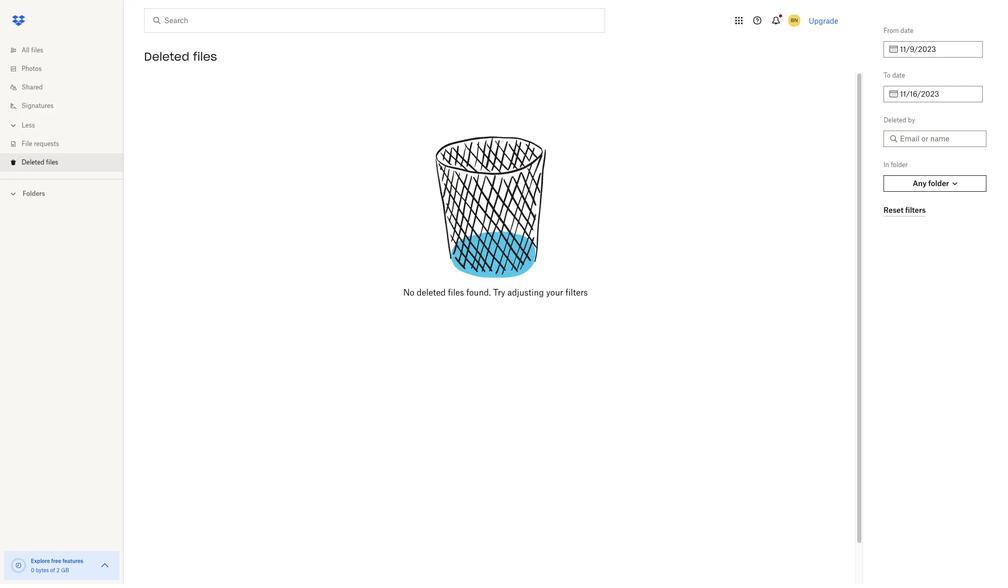 Task type: locate. For each thing, give the bounding box(es) containing it.
from
[[884, 27, 899, 34]]

all
[[22, 46, 29, 54]]

From date text field
[[900, 44, 977, 55]]

0 vertical spatial deleted files
[[144, 49, 217, 64]]

deleted
[[144, 49, 189, 64], [884, 116, 907, 124], [22, 159, 44, 166]]

no
[[403, 288, 414, 298]]

date
[[901, 27, 914, 34], [892, 72, 905, 79]]

folders button
[[0, 186, 124, 201]]

files
[[31, 46, 43, 54], [193, 49, 217, 64], [46, 159, 58, 166], [448, 288, 464, 298]]

1 vertical spatial folder
[[929, 179, 949, 188]]

deleted inside list item
[[22, 159, 44, 166]]

in
[[884, 161, 889, 169]]

1 horizontal spatial deleted
[[144, 49, 189, 64]]

list
[[0, 35, 124, 179]]

0 horizontal spatial folder
[[891, 161, 908, 169]]

your
[[546, 288, 563, 298]]

dropbox image
[[8, 10, 29, 31]]

reset filters button
[[884, 204, 926, 217]]

to
[[884, 72, 891, 79]]

less image
[[8, 120, 19, 131]]

folder right any
[[929, 179, 949, 188]]

filters
[[905, 206, 926, 214], [566, 288, 588, 298]]

of
[[50, 568, 55, 574]]

deleted files
[[144, 49, 217, 64], [22, 159, 58, 166]]

bytes
[[36, 568, 49, 574]]

0 horizontal spatial deleted files
[[22, 159, 58, 166]]

0 vertical spatial date
[[901, 27, 914, 34]]

reset filters
[[884, 206, 926, 214]]

0 vertical spatial folder
[[891, 161, 908, 169]]

upgrade link
[[809, 16, 838, 25]]

folder right in
[[891, 161, 908, 169]]

deleted
[[417, 288, 446, 298]]

bn
[[791, 17, 798, 24]]

1 horizontal spatial deleted files
[[144, 49, 217, 64]]

filters right your
[[566, 288, 588, 298]]

0 vertical spatial filters
[[905, 206, 926, 214]]

by
[[908, 116, 915, 124]]

0 horizontal spatial filters
[[566, 288, 588, 298]]

photos link
[[8, 60, 124, 78]]

features
[[62, 558, 83, 565]]

1 vertical spatial deleted files
[[22, 159, 58, 166]]

0 horizontal spatial deleted
[[22, 159, 44, 166]]

1 vertical spatial deleted
[[884, 116, 907, 124]]

1 horizontal spatial filters
[[905, 206, 926, 214]]

date for to date
[[892, 72, 905, 79]]

deleted files link
[[8, 153, 124, 172]]

Deleted by text field
[[900, 133, 980, 145]]

filters inside button
[[905, 206, 926, 214]]

file
[[22, 140, 32, 148]]

files inside deleted files link
[[46, 159, 58, 166]]

requests
[[34, 140, 59, 148]]

no deleted files found. try adjusting your filters
[[403, 288, 588, 298]]

folders
[[23, 190, 45, 198]]

2 vertical spatial deleted
[[22, 159, 44, 166]]

1 horizontal spatial folder
[[929, 179, 949, 188]]

reset
[[884, 206, 904, 214]]

0 vertical spatial deleted
[[144, 49, 189, 64]]

free
[[51, 558, 61, 565]]

folder
[[891, 161, 908, 169], [929, 179, 949, 188]]

date right to
[[892, 72, 905, 79]]

deleted files list item
[[0, 153, 124, 172]]

folder inside any folder button
[[929, 179, 949, 188]]

date right from
[[901, 27, 914, 34]]

any folder
[[913, 179, 949, 188]]

filters right reset at the top right
[[905, 206, 926, 214]]

1 vertical spatial date
[[892, 72, 905, 79]]



Task type: describe. For each thing, give the bounding box(es) containing it.
signatures link
[[8, 97, 124, 115]]

file requests link
[[8, 135, 124, 153]]

1 vertical spatial filters
[[566, 288, 588, 298]]

signatures
[[22, 102, 54, 110]]

gb
[[61, 568, 69, 574]]

file requests
[[22, 140, 59, 148]]

folder for in folder
[[891, 161, 908, 169]]

Search text field
[[164, 15, 584, 26]]

2 horizontal spatial deleted
[[884, 116, 907, 124]]

2
[[56, 568, 60, 574]]

0
[[31, 568, 34, 574]]

all files link
[[8, 41, 124, 60]]

shared
[[22, 83, 43, 91]]

To date text field
[[900, 89, 977, 100]]

try
[[493, 288, 505, 298]]

from date
[[884, 27, 914, 34]]

all files
[[22, 46, 43, 54]]

found.
[[466, 288, 491, 298]]

files inside all files link
[[31, 46, 43, 54]]

date for from date
[[901, 27, 914, 34]]

to date
[[884, 72, 905, 79]]

any folder button
[[884, 176, 987, 192]]

list containing all files
[[0, 35, 124, 179]]

less
[[22, 121, 35, 129]]

explore free features 0 bytes of 2 gb
[[31, 558, 83, 574]]

photos
[[22, 65, 42, 73]]

upgrade
[[809, 16, 838, 25]]

bn button
[[786, 12, 803, 29]]

in folder
[[884, 161, 908, 169]]

deleted by
[[884, 116, 915, 124]]

any
[[913, 179, 927, 188]]

adjusting
[[508, 288, 544, 298]]

deleted files inside list item
[[22, 159, 58, 166]]

shared link
[[8, 78, 124, 97]]

quota usage element
[[10, 558, 27, 574]]

folder for any folder
[[929, 179, 949, 188]]

explore
[[31, 558, 50, 565]]



Task type: vqa. For each thing, say whether or not it's contained in the screenshot.
the doesn't
no



